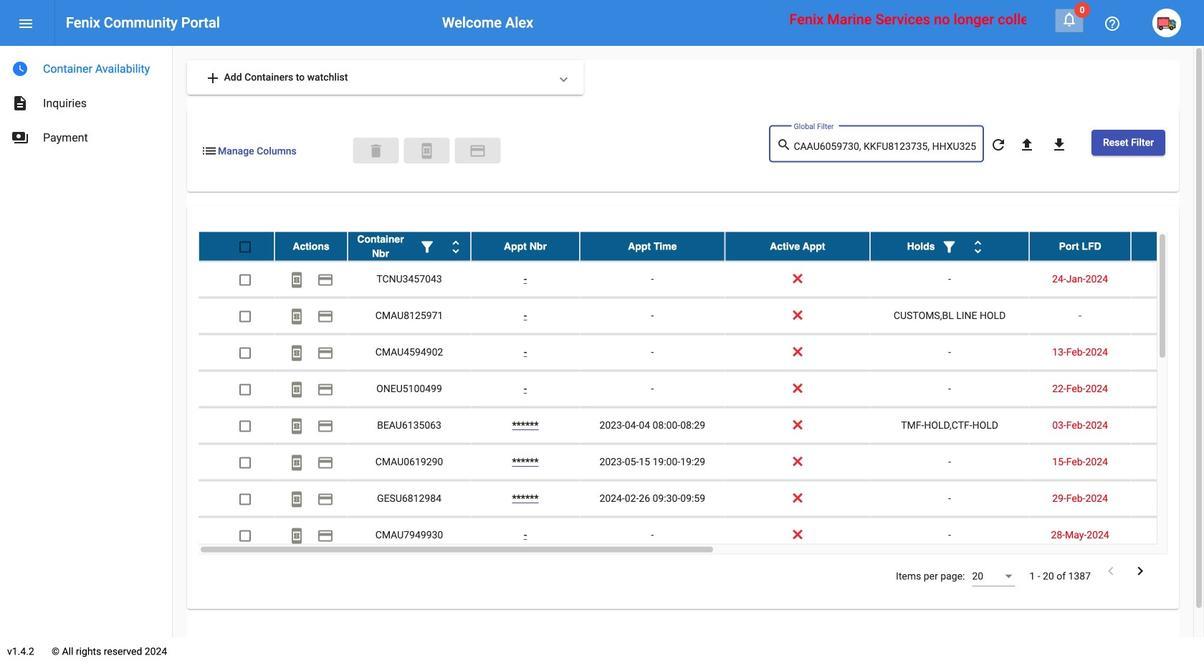 Task type: locate. For each thing, give the bounding box(es) containing it.
3 column header from the left
[[471, 232, 580, 261]]

6 cell from the top
[[1131, 444, 1205, 480]]

no color image inside column header
[[447, 238, 465, 256]]

no color image
[[1104, 15, 1121, 32], [990, 136, 1007, 153], [777, 137, 794, 154], [469, 142, 486, 160], [447, 238, 465, 256], [317, 381, 334, 398], [288, 418, 305, 435], [317, 418, 334, 435], [288, 454, 305, 471], [317, 454, 334, 471], [288, 527, 305, 544], [1132, 563, 1149, 580]]

5 cell from the top
[[1131, 408, 1205, 444]]

5 column header from the left
[[725, 232, 871, 261]]

row
[[199, 232, 1205, 261], [199, 261, 1205, 298], [199, 298, 1205, 335], [199, 335, 1205, 371], [199, 371, 1205, 408], [199, 408, 1205, 444], [199, 444, 1205, 481], [199, 481, 1205, 517], [199, 517, 1205, 554]]

grid
[[199, 232, 1205, 555]]

navigation
[[0, 46, 172, 155]]

7 cell from the top
[[1131, 481, 1205, 517]]

2 row from the top
[[199, 261, 1205, 298]]

1 column header from the left
[[275, 232, 348, 261]]

no color image
[[1061, 11, 1078, 28], [17, 15, 34, 32], [11, 60, 29, 77], [204, 69, 222, 87], [11, 95, 29, 112], [11, 129, 29, 146], [1019, 136, 1036, 153], [1051, 136, 1068, 153], [201, 142, 218, 160], [418, 142, 436, 160], [419, 238, 436, 256], [941, 238, 958, 256], [970, 238, 987, 256], [288, 271, 305, 288], [317, 271, 334, 288], [288, 308, 305, 325], [317, 308, 334, 325], [288, 344, 305, 362], [317, 344, 334, 362], [288, 381, 305, 398], [288, 491, 305, 508], [317, 491, 334, 508], [317, 527, 334, 544], [1103, 563, 1120, 580]]

4 row from the top
[[199, 335, 1205, 371]]

3 cell from the top
[[1131, 335, 1205, 370]]

delete image
[[368, 142, 385, 160]]

8 cell from the top
[[1131, 517, 1205, 553]]

4 cell from the top
[[1131, 371, 1205, 407]]

column header
[[275, 232, 348, 261], [348, 232, 471, 261], [471, 232, 580, 261], [580, 232, 725, 261], [725, 232, 871, 261], [871, 232, 1030, 261], [1030, 232, 1131, 261], [1131, 232, 1205, 261]]

1 row from the top
[[199, 232, 1205, 261]]

cell
[[1131, 261, 1205, 297], [1131, 298, 1205, 334], [1131, 335, 1205, 370], [1131, 371, 1205, 407], [1131, 408, 1205, 444], [1131, 444, 1205, 480], [1131, 481, 1205, 517], [1131, 517, 1205, 553]]



Task type: vqa. For each thing, say whether or not it's contained in the screenshot.
first row from the top
yes



Task type: describe. For each thing, give the bounding box(es) containing it.
6 column header from the left
[[871, 232, 1030, 261]]

1 cell from the top
[[1131, 261, 1205, 297]]

4 column header from the left
[[580, 232, 725, 261]]

7 row from the top
[[199, 444, 1205, 481]]

2 column header from the left
[[348, 232, 471, 261]]

2 cell from the top
[[1131, 298, 1205, 334]]

6 row from the top
[[199, 408, 1205, 444]]

5 row from the top
[[199, 371, 1205, 408]]

8 column header from the left
[[1131, 232, 1205, 261]]

9 row from the top
[[199, 517, 1205, 554]]

7 column header from the left
[[1030, 232, 1131, 261]]

8 row from the top
[[199, 481, 1205, 517]]

Global Watchlist Filter field
[[794, 141, 977, 152]]

3 row from the top
[[199, 298, 1205, 335]]



